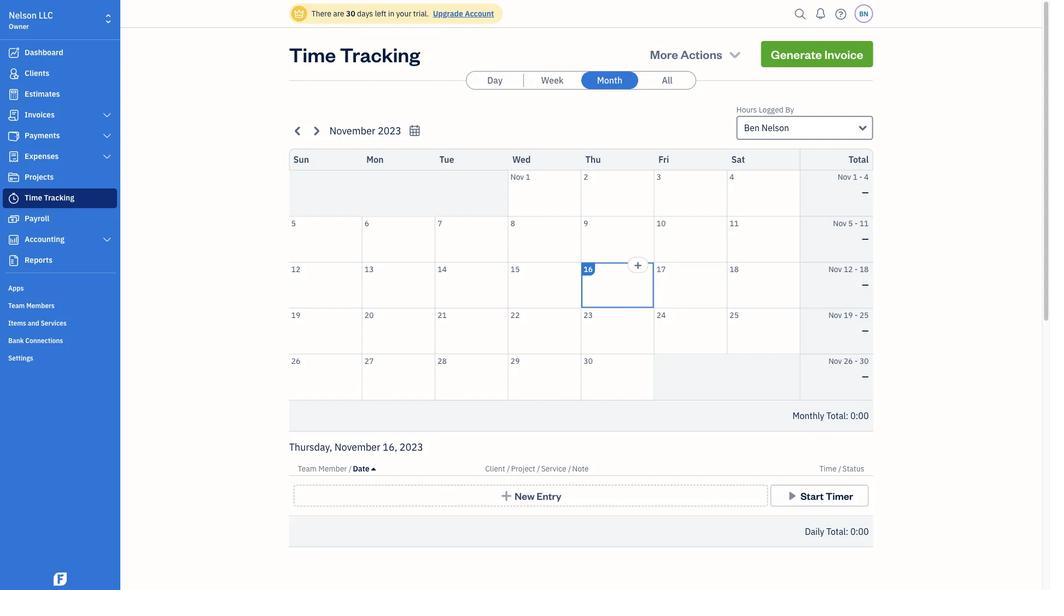 Task type: describe. For each thing, give the bounding box(es) containing it.
team members
[[8, 301, 55, 310]]

payroll
[[25, 214, 49, 224]]

project image
[[7, 172, 20, 183]]

8
[[511, 218, 515, 228]]

clients
[[25, 68, 49, 78]]

previous month image
[[292, 125, 304, 137]]

actions
[[681, 46, 722, 62]]

estimates
[[25, 89, 60, 99]]

monthly total : 0:00
[[793, 411, 869, 422]]

nov for nov 5 - 11 —
[[833, 218, 847, 228]]

nov 1 - 4 —
[[838, 172, 869, 198]]

main element
[[0, 0, 148, 591]]

llc
[[39, 10, 53, 21]]

service link
[[541, 464, 568, 474]]

time / status
[[820, 464, 865, 474]]

time tracking inside time tracking link
[[25, 193, 74, 203]]

tue
[[440, 154, 454, 165]]

expenses link
[[3, 147, 117, 167]]

wed
[[513, 154, 531, 165]]

services
[[41, 319, 67, 328]]

time tracking link
[[3, 189, 117, 208]]

chevron large down image for accounting
[[102, 236, 112, 245]]

invoices
[[25, 110, 55, 120]]

— for nov 19 - 25 —
[[862, 325, 869, 336]]

invoice
[[825, 46, 864, 62]]

4 inside 'nov 1 - 4 —'
[[864, 172, 869, 182]]

nov for nov 12 - 18 —
[[829, 264, 842, 274]]

fri
[[659, 154, 669, 165]]

week
[[541, 75, 564, 86]]

7 button
[[435, 217, 508, 262]]

16,
[[383, 441, 397, 454]]

: for daily total
[[846, 526, 849, 538]]

month link
[[582, 72, 638, 89]]

notifications image
[[812, 3, 830, 25]]

dashboard image
[[7, 48, 20, 59]]

20 button
[[362, 309, 435, 354]]

19 inside nov 19 - 25 —
[[844, 310, 853, 320]]

14 button
[[435, 263, 508, 308]]

caretup image
[[371, 465, 376, 474]]

19 inside button
[[291, 310, 301, 320]]

1 vertical spatial november
[[335, 441, 381, 454]]

more actions button
[[640, 41, 753, 67]]

2
[[584, 172, 588, 182]]

daily total : 0:00
[[805, 526, 869, 538]]

project
[[511, 464, 535, 474]]

nov 26 - 30 —
[[829, 356, 869, 382]]

payment image
[[7, 131, 20, 142]]

dashboard
[[25, 47, 63, 57]]

upgrade
[[433, 8, 463, 19]]

new entry
[[515, 490, 562, 503]]

0 vertical spatial time tracking
[[289, 41, 420, 67]]

nov 1 button
[[509, 171, 581, 216]]

note
[[572, 464, 589, 474]]

3 button
[[655, 171, 727, 216]]

25 inside nov 19 - 25 —
[[860, 310, 869, 320]]

apps
[[8, 284, 24, 293]]

client
[[485, 464, 505, 474]]

nov for nov 1 - 4 —
[[838, 172, 851, 182]]

18 inside 'button'
[[730, 264, 739, 274]]

generate invoice
[[771, 46, 864, 62]]

9
[[584, 218, 588, 228]]

your
[[396, 8, 412, 19]]

total for daily total
[[827, 526, 846, 538]]

nelson llc owner
[[9, 10, 53, 31]]

28 button
[[435, 355, 508, 400]]

10
[[657, 218, 666, 228]]

1 / from the left
[[349, 464, 352, 474]]

choose a date image
[[409, 124, 421, 137]]

date link
[[353, 464, 376, 474]]

chevrondown image
[[728, 47, 743, 62]]

chevron large down image
[[102, 132, 112, 141]]

in
[[388, 8, 395, 19]]

5 button
[[289, 217, 362, 262]]

crown image
[[294, 8, 305, 19]]

2 horizontal spatial time
[[820, 464, 837, 474]]

estimate image
[[7, 89, 20, 100]]

4 button
[[728, 171, 800, 216]]

by
[[786, 105, 794, 115]]

team member /
[[298, 464, 352, 474]]

0 horizontal spatial 30
[[346, 8, 355, 19]]

plus image
[[500, 491, 513, 502]]

sat
[[732, 154, 745, 165]]

tracking inside time tracking link
[[44, 193, 74, 203]]

6
[[365, 218, 369, 228]]

timer image
[[7, 193, 20, 204]]

left
[[375, 8, 386, 19]]

date
[[353, 464, 370, 474]]

items and services
[[8, 319, 67, 328]]

nov for nov 1
[[511, 172, 524, 182]]

2 button
[[582, 171, 654, 216]]

owner
[[9, 22, 29, 31]]

1 horizontal spatial tracking
[[340, 41, 420, 67]]

26 button
[[289, 355, 362, 400]]

team for team members
[[8, 301, 25, 310]]

1 for nov 1
[[526, 172, 531, 182]]

trial.
[[413, 8, 429, 19]]

new
[[515, 490, 535, 503]]

- for nov 26 - 30 —
[[855, 356, 858, 366]]

11 inside nov 5 - 11 —
[[860, 218, 869, 228]]

3 / from the left
[[537, 464, 540, 474]]

payroll link
[[3, 210, 117, 229]]

time inside main element
[[25, 193, 42, 203]]

all
[[662, 75, 673, 86]]

12 inside 12 button
[[291, 264, 301, 274]]

more actions
[[650, 46, 722, 62]]

nov 1
[[511, 172, 531, 182]]

27 button
[[362, 355, 435, 400]]

nov 5 - 11 —
[[833, 218, 869, 245]]

go to help image
[[832, 6, 850, 22]]

bank connections link
[[3, 332, 117, 348]]

service
[[541, 464, 567, 474]]

10 button
[[655, 217, 727, 262]]

connections
[[25, 336, 63, 345]]

chart image
[[7, 235, 20, 246]]

8 button
[[509, 217, 581, 262]]

and
[[28, 319, 39, 328]]



Task type: vqa. For each thing, say whether or not it's contained in the screenshot.
0:00 to the bottom
yes



Task type: locate. For each thing, give the bounding box(es) containing it.
2023 right '16,'
[[400, 441, 423, 454]]

2 18 from the left
[[860, 264, 869, 274]]

26 down 19 button
[[291, 356, 301, 366]]

2 vertical spatial total
[[827, 526, 846, 538]]

— up monthly total : 0:00
[[862, 371, 869, 382]]

0:00 for monthly total : 0:00
[[851, 411, 869, 422]]

0 vertical spatial nelson
[[9, 10, 37, 21]]

0 horizontal spatial 26
[[291, 356, 301, 366]]

7
[[438, 218, 442, 228]]

5 inside nov 5 - 11 —
[[849, 218, 853, 228]]

there
[[312, 8, 331, 19]]

chevron large down image inside the invoices link
[[102, 111, 112, 120]]

2 : from the top
[[846, 526, 849, 538]]

time left status
[[820, 464, 837, 474]]

22
[[511, 310, 520, 320]]

1 25 from the left
[[730, 310, 739, 320]]

team down apps
[[8, 301, 25, 310]]

25
[[730, 310, 739, 320], [860, 310, 869, 320]]

0 horizontal spatial 4
[[730, 172, 734, 182]]

1 inside 'nov 1 - 4 —'
[[853, 172, 858, 182]]

19 down 12 button
[[291, 310, 301, 320]]

report image
[[7, 255, 20, 266]]

1 horizontal spatial 1
[[853, 172, 858, 182]]

13
[[365, 264, 374, 274]]

: right daily
[[846, 526, 849, 538]]

0 horizontal spatial 5
[[291, 218, 296, 228]]

0 horizontal spatial 18
[[730, 264, 739, 274]]

: right monthly
[[846, 411, 849, 422]]

reports link
[[3, 251, 117, 271]]

nov inside nov 1 button
[[511, 172, 524, 182]]

week link
[[524, 72, 581, 89]]

— up nov 5 - 11 —
[[862, 187, 869, 198]]

18 inside nov 12 - 18 —
[[860, 264, 869, 274]]

settings link
[[3, 350, 117, 366]]

20
[[365, 310, 374, 320]]

2 horizontal spatial 30
[[860, 356, 869, 366]]

1 horizontal spatial nelson
[[762, 122, 789, 134]]

24
[[657, 310, 666, 320]]

— up nov 19 - 25 — at the right of the page
[[862, 279, 869, 290]]

ben nelson
[[744, 122, 789, 134]]

1 26 from the left
[[291, 356, 301, 366]]

0 horizontal spatial 1
[[526, 172, 531, 182]]

0 vertical spatial 2023
[[378, 124, 401, 137]]

invoice image
[[7, 110, 20, 121]]

1 vertical spatial chevron large down image
[[102, 153, 112, 161]]

0 horizontal spatial 19
[[291, 310, 301, 320]]

chevron large down image down the payroll "link"
[[102, 236, 112, 245]]

1 vertical spatial time tracking
[[25, 193, 74, 203]]

2 — from the top
[[862, 233, 869, 245]]

bn button
[[855, 4, 873, 23]]

note link
[[572, 464, 589, 474]]

november up 'date'
[[335, 441, 381, 454]]

29 button
[[509, 355, 581, 400]]

all link
[[639, 72, 696, 89]]

1 inside button
[[526, 172, 531, 182]]

team
[[8, 301, 25, 310], [298, 464, 317, 474]]

0:00 down timer
[[851, 526, 869, 538]]

chevron large down image inside expenses 'link'
[[102, 153, 112, 161]]

accounting link
[[3, 230, 117, 250]]

25 button
[[728, 309, 800, 354]]

18 down 11 button
[[730, 264, 739, 274]]

- for nov 5 - 11 —
[[855, 218, 858, 228]]

0 horizontal spatial 25
[[730, 310, 739, 320]]

— inside nov 26 - 30 —
[[862, 371, 869, 382]]

nov down nov 12 - 18 —
[[829, 310, 842, 320]]

11 down 4 button
[[730, 218, 739, 228]]

— for nov 12 - 18 —
[[862, 279, 869, 290]]

1 horizontal spatial 12
[[844, 264, 853, 274]]

nov down nov 5 - 11 —
[[829, 264, 842, 274]]

2 vertical spatial chevron large down image
[[102, 236, 112, 245]]

search image
[[792, 6, 809, 22]]

2 vertical spatial time
[[820, 464, 837, 474]]

ben nelson button
[[737, 116, 873, 140]]

1 vertical spatial team
[[298, 464, 317, 474]]

11
[[730, 218, 739, 228], [860, 218, 869, 228]]

15
[[511, 264, 520, 274]]

30
[[346, 8, 355, 19], [584, 356, 593, 366], [860, 356, 869, 366]]

nov up nov 5 - 11 —
[[838, 172, 851, 182]]

chevron large down image down chevron large down image
[[102, 153, 112, 161]]

— inside 'nov 1 - 4 —'
[[862, 187, 869, 198]]

freshbooks image
[[51, 573, 69, 586]]

client / project / service / note
[[485, 464, 589, 474]]

0 horizontal spatial nelson
[[9, 10, 37, 21]]

total right monthly
[[827, 411, 846, 422]]

17 button
[[655, 263, 727, 308]]

/ left 'date'
[[349, 464, 352, 474]]

- inside 'nov 1 - 4 —'
[[860, 172, 863, 182]]

1 up nov 5 - 11 —
[[853, 172, 858, 182]]

money image
[[7, 214, 20, 225]]

13 button
[[362, 263, 435, 308]]

1 1 from the left
[[526, 172, 531, 182]]

chevron large down image up chevron large down image
[[102, 111, 112, 120]]

hours
[[737, 105, 757, 115]]

time tracking
[[289, 41, 420, 67], [25, 193, 74, 203]]

11 inside button
[[730, 218, 739, 228]]

invoices link
[[3, 106, 117, 125]]

/ left service at the bottom right of page
[[537, 464, 540, 474]]

/
[[349, 464, 352, 474], [507, 464, 510, 474], [537, 464, 540, 474], [568, 464, 571, 474], [839, 464, 842, 474]]

30 inside nov 26 - 30 —
[[860, 356, 869, 366]]

1 horizontal spatial time
[[289, 41, 336, 67]]

0 horizontal spatial 11
[[730, 218, 739, 228]]

nov
[[511, 172, 524, 182], [838, 172, 851, 182], [833, 218, 847, 228], [829, 264, 842, 274], [829, 310, 842, 320], [829, 356, 842, 366]]

1 19 from the left
[[291, 310, 301, 320]]

projects
[[25, 172, 54, 182]]

time link
[[820, 464, 839, 474]]

bank
[[8, 336, 24, 345]]

16 button
[[582, 263, 654, 308]]

- for nov 12 - 18 —
[[855, 264, 858, 274]]

thursday, november 16, 2023
[[289, 441, 423, 454]]

1 horizontal spatial time tracking
[[289, 41, 420, 67]]

2 25 from the left
[[860, 310, 869, 320]]

/ right client
[[507, 464, 510, 474]]

0 vertical spatial chevron large down image
[[102, 111, 112, 120]]

15 button
[[509, 263, 581, 308]]

nov down 'wed'
[[511, 172, 524, 182]]

1 chevron large down image from the top
[[102, 111, 112, 120]]

23
[[584, 310, 593, 320]]

tracking down the left
[[340, 41, 420, 67]]

24 button
[[655, 309, 727, 354]]

- for nov 19 - 25 —
[[855, 310, 858, 320]]

1 vertical spatial 2023
[[400, 441, 423, 454]]

2 chevron large down image from the top
[[102, 153, 112, 161]]

19 button
[[289, 309, 362, 354]]

upgrade account link
[[431, 8, 494, 19]]

timer
[[826, 490, 853, 503]]

2 1 from the left
[[853, 172, 858, 182]]

1 — from the top
[[862, 187, 869, 198]]

november right the next month image
[[330, 124, 376, 137]]

— for nov 5 - 11 —
[[862, 233, 869, 245]]

26 down nov 19 - 25 — at the right of the page
[[844, 356, 853, 366]]

nelson
[[9, 10, 37, 21], [762, 122, 789, 134]]

1 vertical spatial time
[[25, 193, 42, 203]]

0 vertical spatial time
[[289, 41, 336, 67]]

2 5 from the left
[[849, 218, 853, 228]]

1 horizontal spatial 18
[[860, 264, 869, 274]]

chevron large down image
[[102, 111, 112, 120], [102, 153, 112, 161], [102, 236, 112, 245]]

0 horizontal spatial team
[[8, 301, 25, 310]]

26
[[291, 356, 301, 366], [844, 356, 853, 366]]

1 4 from the left
[[730, 172, 734, 182]]

team members link
[[3, 297, 117, 313]]

19 down nov 12 - 18 —
[[844, 310, 853, 320]]

clients link
[[3, 64, 117, 84]]

time right timer icon
[[25, 193, 42, 203]]

1 11 from the left
[[730, 218, 739, 228]]

nelson inside dropdown button
[[762, 122, 789, 134]]

— inside nov 19 - 25 —
[[862, 325, 869, 336]]

1 horizontal spatial 30
[[584, 356, 593, 366]]

1 horizontal spatial 26
[[844, 356, 853, 366]]

- inside nov 19 - 25 —
[[855, 310, 858, 320]]

time tracking down 'days'
[[289, 41, 420, 67]]

— inside nov 12 - 18 —
[[862, 279, 869, 290]]

1 horizontal spatial 5
[[849, 218, 853, 228]]

1 horizontal spatial team
[[298, 464, 317, 474]]

4 / from the left
[[568, 464, 571, 474]]

nelson inside nelson llc owner
[[9, 10, 37, 21]]

hours logged by
[[737, 105, 794, 115]]

total right daily
[[827, 526, 846, 538]]

- inside nov 5 - 11 —
[[855, 218, 858, 228]]

nov inside 'nov 1 - 4 —'
[[838, 172, 851, 182]]

1 : from the top
[[846, 411, 849, 422]]

/ left note
[[568, 464, 571, 474]]

account
[[465, 8, 494, 19]]

logged
[[759, 105, 784, 115]]

18 down nov 5 - 11 —
[[860, 264, 869, 274]]

nov for nov 19 - 25 —
[[829, 310, 842, 320]]

— up nov 26 - 30 —
[[862, 325, 869, 336]]

status link
[[843, 464, 865, 474]]

3
[[657, 172, 661, 182]]

expense image
[[7, 152, 20, 162]]

1 down 'wed'
[[526, 172, 531, 182]]

total up 'nov 1 - 4 —'
[[849, 154, 869, 165]]

tracking
[[340, 41, 420, 67], [44, 193, 74, 203]]

2 4 from the left
[[864, 172, 869, 182]]

thursday,
[[289, 441, 332, 454]]

day
[[487, 75, 503, 86]]

1 horizontal spatial 4
[[864, 172, 869, 182]]

0 vertical spatial 0:00
[[851, 411, 869, 422]]

start timer
[[801, 490, 853, 503]]

time down there
[[289, 41, 336, 67]]

- inside nov 12 - 18 —
[[855, 264, 858, 274]]

30 right are
[[346, 8, 355, 19]]

0:00 for daily total : 0:00
[[851, 526, 869, 538]]

29
[[511, 356, 520, 366]]

nov inside nov 26 - 30 —
[[829, 356, 842, 366]]

team inside 'team members' link
[[8, 301, 25, 310]]

1 vertical spatial nelson
[[762, 122, 789, 134]]

1 vertical spatial total
[[827, 411, 846, 422]]

— up nov 12 - 18 —
[[862, 233, 869, 245]]

26 inside 26 button
[[291, 356, 301, 366]]

2 19 from the left
[[844, 310, 853, 320]]

5 inside button
[[291, 218, 296, 228]]

16
[[584, 264, 593, 274]]

chevron large down image for expenses
[[102, 153, 112, 161]]

1 horizontal spatial 11
[[860, 218, 869, 228]]

25 down 18 'button'
[[730, 310, 739, 320]]

1 18 from the left
[[730, 264, 739, 274]]

2 / from the left
[[507, 464, 510, 474]]

team down thursday,
[[298, 464, 317, 474]]

nelson down "logged"
[[762, 122, 789, 134]]

add a time entry image
[[634, 259, 643, 272]]

generate invoice button
[[761, 41, 873, 67]]

12 down nov 5 - 11 —
[[844, 264, 853, 274]]

next month image
[[310, 125, 323, 137]]

5 — from the top
[[862, 371, 869, 382]]

nov inside nov 19 - 25 —
[[829, 310, 842, 320]]

1 for nov 1 - 4 —
[[853, 172, 858, 182]]

1 12 from the left
[[291, 264, 301, 274]]

11 button
[[728, 217, 800, 262]]

12 button
[[289, 263, 362, 308]]

team for team member /
[[298, 464, 317, 474]]

more
[[650, 46, 678, 62]]

30 down nov 19 - 25 — at the right of the page
[[860, 356, 869, 366]]

0 vertical spatial :
[[846, 411, 849, 422]]

11 down 'nov 1 - 4 —'
[[860, 218, 869, 228]]

month
[[597, 75, 623, 86]]

4 — from the top
[[862, 325, 869, 336]]

26 inside nov 26 - 30 —
[[844, 356, 853, 366]]

chevron large down image for invoices
[[102, 111, 112, 120]]

3 chevron large down image from the top
[[102, 236, 112, 245]]

projects link
[[3, 168, 117, 188]]

25 inside button
[[730, 310, 739, 320]]

2 0:00 from the top
[[851, 526, 869, 538]]

monthly
[[793, 411, 825, 422]]

1 vertical spatial :
[[846, 526, 849, 538]]

0 vertical spatial tracking
[[340, 41, 420, 67]]

nov down 'nov 1 - 4 —'
[[833, 218, 847, 228]]

accounting
[[25, 234, 65, 245]]

items
[[8, 319, 26, 328]]

2 12 from the left
[[844, 264, 853, 274]]

1 5 from the left
[[291, 218, 296, 228]]

19
[[291, 310, 301, 320], [844, 310, 853, 320]]

nov for nov 26 - 30 —
[[829, 356, 842, 366]]

5 / from the left
[[839, 464, 842, 474]]

: for monthly total
[[846, 411, 849, 422]]

— for nov 26 - 30 —
[[862, 371, 869, 382]]

0 horizontal spatial 12
[[291, 264, 301, 274]]

0 vertical spatial total
[[849, 154, 869, 165]]

nov inside nov 5 - 11 —
[[833, 218, 847, 228]]

1 0:00 from the top
[[851, 411, 869, 422]]

3 — from the top
[[862, 279, 869, 290]]

2 11 from the left
[[860, 218, 869, 228]]

12 down 5 button
[[291, 264, 301, 274]]

0:00 down nov 26 - 30 —
[[851, 411, 869, 422]]

0 vertical spatial november
[[330, 124, 376, 137]]

— inside nov 5 - 11 —
[[862, 233, 869, 245]]

4 inside button
[[730, 172, 734, 182]]

23 button
[[582, 309, 654, 354]]

nov inside nov 12 - 18 —
[[829, 264, 842, 274]]

time tracking down projects link
[[25, 193, 74, 203]]

nelson up owner
[[9, 10, 37, 21]]

1 vertical spatial tracking
[[44, 193, 74, 203]]

1 vertical spatial 0:00
[[851, 526, 869, 538]]

0 horizontal spatial time tracking
[[25, 193, 74, 203]]

0 horizontal spatial tracking
[[44, 193, 74, 203]]

2023 left the choose a date image
[[378, 124, 401, 137]]

30 inside button
[[584, 356, 593, 366]]

- inside nov 26 - 30 —
[[855, 356, 858, 366]]

-
[[860, 172, 863, 182], [855, 218, 858, 228], [855, 264, 858, 274], [855, 310, 858, 320], [855, 356, 858, 366]]

1 horizontal spatial 25
[[860, 310, 869, 320]]

expenses
[[25, 151, 59, 161]]

0 vertical spatial team
[[8, 301, 25, 310]]

21 button
[[435, 309, 508, 354]]

— for nov 1 - 4 —
[[862, 187, 869, 198]]

client image
[[7, 68, 20, 79]]

- for nov 1 - 4 —
[[860, 172, 863, 182]]

thu
[[586, 154, 601, 165]]

30 down 23 button
[[584, 356, 593, 366]]

estimates link
[[3, 85, 117, 104]]

1 horizontal spatial 19
[[844, 310, 853, 320]]

payments
[[25, 130, 60, 141]]

sun
[[294, 154, 309, 165]]

/ left status
[[839, 464, 842, 474]]

total for monthly total
[[827, 411, 846, 422]]

tracking down projects link
[[44, 193, 74, 203]]

apps link
[[3, 280, 117, 296]]

12 inside nov 12 - 18 —
[[844, 264, 853, 274]]

21
[[438, 310, 447, 320]]

2 26 from the left
[[844, 356, 853, 366]]

nov down nov 19 - 25 — at the right of the page
[[829, 356, 842, 366]]

play image
[[786, 491, 799, 502]]

25 down nov 12 - 18 —
[[860, 310, 869, 320]]

0 horizontal spatial time
[[25, 193, 42, 203]]



